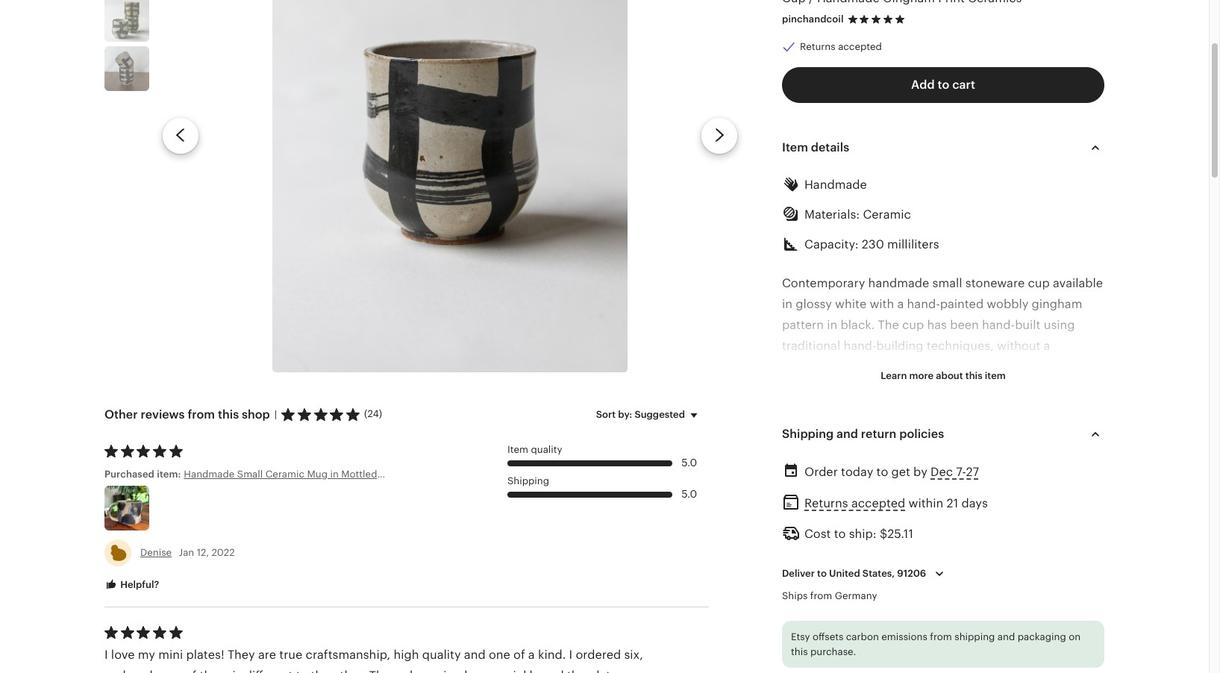 Task type: locate. For each thing, give the bounding box(es) containing it.
to down perfectly
[[835, 527, 846, 541]]

1 vertical spatial quality
[[422, 648, 461, 662]]

1 vertical spatial firing
[[919, 464, 949, 478]]

0 horizontal spatial quality
[[422, 648, 461, 662]]

1 vertical spatial my
[[138, 648, 155, 662]]

item details button
[[769, 130, 1118, 166]]

2 5.0 from the top
[[682, 489, 697, 501]]

a inside the cup was hand formed and allowed to completely dry before being bisque fired up to 960 c. after the bisque firing the mug was glazed and then added to a high temperature glaze firing which goes up to 1240 c.
[[1083, 443, 1089, 458]]

formed
[[889, 402, 930, 416]]

my up each
[[138, 648, 155, 662]]

the inside it fits perfectly with my other items from the wobbly gingham series.
[[1015, 506, 1034, 520]]

1 vertical spatial handmade
[[184, 469, 235, 480]]

cost
[[805, 527, 831, 541]]

suggested
[[635, 409, 685, 420]]

0 horizontal spatial c.
[[1011, 422, 1022, 437]]

0 vertical spatial in
[[782, 297, 793, 311]]

1 horizontal spatial one
[[489, 648, 511, 662]]

item quality
[[508, 444, 563, 456]]

|
[[275, 409, 277, 421]]

which
[[952, 464, 986, 478]]

the glazes are food, microwave and dishwasher safe.
[[782, 652, 1085, 667]]

gingham
[[1032, 297, 1083, 311]]

was up being
[[832, 402, 854, 416]]

1 vertical spatial this
[[218, 408, 239, 422]]

food,
[[867, 652, 897, 667]]

1 vertical spatial of
[[185, 669, 197, 673]]

1 vertical spatial shipping
[[508, 476, 550, 487]]

with
[[870, 297, 895, 311], [869, 506, 893, 520]]

0 horizontal spatial handmade
[[184, 469, 235, 480]]

sort by: suggested
[[596, 409, 685, 420]]

ships from germany
[[782, 591, 878, 602]]

the down shipping and return policies
[[857, 443, 876, 458]]

and inside the etsy offsets carbon emissions from shipping and packaging on this purchase.
[[998, 632, 1016, 643]]

0 horizontal spatial bisque
[[782, 443, 821, 458]]

1 vertical spatial c.
[[1083, 464, 1094, 478]]

other.
[[333, 669, 366, 673]]

1 horizontal spatial i
[[569, 648, 573, 662]]

glaze
[[885, 464, 916, 478]]

1 vertical spatial returns
[[805, 497, 849, 511]]

was down the policies
[[908, 443, 930, 458]]

techniques,
[[927, 339, 994, 353]]

this left item
[[966, 370, 983, 381]]

2 i from the left
[[569, 648, 573, 662]]

to up '1240'
[[1068, 443, 1079, 458]]

1 horizontal spatial firing
[[919, 464, 949, 478]]

0 horizontal spatial my
[[138, 648, 155, 662]]

1 horizontal spatial this
[[791, 646, 808, 657]]

in for contemporary handmade small stoneware cup available in glossy white with a hand-painted wobbly gingham pattern in black. the cup has been hand-built using traditional hand-building techniques, without a mechanical wheel.
[[782, 297, 793, 311]]

1 horizontal spatial shipping
[[782, 427, 834, 441]]

2 horizontal spatial cup
[[1028, 276, 1050, 290]]

0 vertical spatial shipping
[[782, 427, 834, 441]]

been
[[951, 318, 979, 332]]

the left order
[[369, 669, 390, 673]]

view details of this review photo by denise image
[[105, 486, 149, 531]]

0 horizontal spatial i
[[105, 648, 108, 662]]

in left black.
[[827, 318, 838, 332]]

days
[[962, 497, 988, 511]]

order
[[805, 465, 838, 479]]

glazed
[[933, 443, 971, 458]]

of up quickly
[[514, 648, 525, 662]]

2 horizontal spatial hand-
[[983, 318, 1016, 332]]

returns down pinchandcoil link
[[800, 41, 836, 52]]

hand- down wobbly
[[983, 318, 1016, 332]]

up up glazed
[[952, 422, 967, 437]]

today
[[842, 465, 874, 479]]

1 horizontal spatial up
[[1020, 464, 1035, 478]]

1 horizontal spatial are
[[846, 652, 864, 667]]

hand- down black.
[[844, 339, 877, 353]]

different
[[245, 669, 293, 673]]

in up pattern
[[782, 297, 793, 311]]

united
[[830, 568, 861, 579]]

with down handmade
[[870, 297, 895, 311]]

1 5.0 from the top
[[682, 457, 697, 469]]

high up order
[[394, 648, 419, 662]]

this down etsy
[[791, 646, 808, 657]]

dec
[[931, 465, 953, 479]]

from
[[188, 408, 215, 422], [985, 506, 1012, 520], [811, 591, 833, 602], [931, 632, 953, 643]]

are up different
[[258, 648, 276, 662]]

1 vertical spatial 5.0
[[682, 489, 697, 501]]

27
[[967, 465, 980, 479]]

0 horizontal spatial item
[[508, 444, 529, 456]]

0 horizontal spatial firing
[[824, 443, 854, 458]]

0 vertical spatial item
[[782, 140, 809, 154]]

to left united
[[818, 568, 827, 579]]

c. right '1240'
[[1083, 464, 1094, 478]]

dimensions: h 8cm x ø 7cm 200ml
[[782, 569, 870, 625]]

1 vertical spatial item
[[508, 444, 529, 456]]

0 vertical spatial was
[[832, 402, 854, 416]]

0 horizontal spatial this
[[218, 408, 239, 422]]

of
[[514, 648, 525, 662], [185, 669, 197, 673]]

denise
[[140, 547, 172, 558]]

2 horizontal spatial this
[[966, 370, 983, 381]]

1 horizontal spatial of
[[514, 648, 525, 662]]

item
[[782, 140, 809, 154], [508, 444, 529, 456]]

and down 960
[[974, 443, 996, 458]]

the inside 'i love my mini plates! they are true craftsmanship, high quality and one of a kind. i ordered six, and each one of them is different to the other. the order arrived very quickly and the plate'
[[369, 669, 390, 673]]

shipping down item quality at bottom
[[508, 476, 550, 487]]

0 vertical spatial 5.0
[[682, 457, 697, 469]]

the inside contemporary handmade small stoneware cup available in glossy white with a hand-painted wobbly gingham pattern in black. the cup has been hand-built using traditional hand-building techniques, without a mechanical wheel.
[[878, 318, 900, 332]]

1 i from the left
[[105, 648, 108, 662]]

item inside dropdown button
[[782, 140, 809, 154]]

in right mug
[[330, 469, 339, 480]]

the down etsy
[[782, 652, 804, 667]]

0 vertical spatial accepted
[[839, 41, 882, 52]]

love
[[111, 648, 135, 662]]

bisque up mug
[[881, 422, 919, 437]]

and down love
[[105, 669, 126, 673]]

the up building
[[878, 318, 900, 332]]

are inside 'i love my mini plates! they are true craftsmanship, high quality and one of a kind. i ordered six, and each one of them is different to the other. the order arrived very quickly and the plate'
[[258, 648, 276, 662]]

0 horizontal spatial up
[[952, 422, 967, 437]]

to down 'true'
[[296, 669, 308, 673]]

2022
[[212, 547, 235, 558]]

hand-
[[908, 297, 941, 311], [983, 318, 1016, 332], [844, 339, 877, 353]]

2 vertical spatial cup
[[807, 402, 829, 416]]

milliliters
[[888, 237, 940, 251]]

this inside dropdown button
[[966, 370, 983, 381]]

1 horizontal spatial c.
[[1083, 464, 1094, 478]]

1 horizontal spatial item
[[782, 140, 809, 154]]

2 vertical spatial in
[[330, 469, 339, 480]]

1 vertical spatial in
[[827, 318, 838, 332]]

1 vertical spatial hand-
[[983, 318, 1016, 332]]

0 vertical spatial hand-
[[908, 297, 941, 311]]

0 vertical spatial my
[[896, 506, 914, 520]]

1 horizontal spatial hand-
[[908, 297, 941, 311]]

learn
[[881, 370, 907, 381]]

1 vertical spatial one
[[160, 669, 182, 673]]

ceramic up 230
[[863, 207, 912, 222]]

the
[[878, 318, 900, 332], [782, 402, 804, 416], [782, 652, 804, 667], [369, 669, 390, 673]]

packaging
[[1018, 632, 1067, 643]]

2 vertical spatial this
[[791, 646, 808, 657]]

1 horizontal spatial bisque
[[881, 422, 919, 437]]

cup up before at the bottom right of the page
[[807, 402, 829, 416]]

other reviews from this shop |
[[105, 408, 277, 422]]

gingham
[[782, 527, 835, 541]]

this left shop
[[218, 408, 239, 422]]

0 horizontal spatial cup
[[807, 402, 829, 416]]

black.
[[841, 318, 875, 332]]

bisque down dry
[[782, 443, 821, 458]]

1 vertical spatial accepted
[[852, 497, 906, 511]]

and down shipping
[[965, 652, 987, 667]]

the up dry
[[782, 402, 804, 416]]

i right kind.
[[569, 648, 573, 662]]

to inside dropdown button
[[818, 568, 827, 579]]

and up dishwasher
[[998, 632, 1016, 643]]

allowed
[[958, 402, 1003, 416]]

of down plates!
[[185, 669, 197, 673]]

to left get
[[877, 465, 889, 479]]

mug
[[879, 443, 905, 458]]

offsets
[[813, 632, 844, 643]]

and left 'return'
[[837, 427, 859, 441]]

contemporary coffee cup / rustic tea cup / small coffee cup / image 4 image
[[105, 46, 149, 91]]

0 vertical spatial with
[[870, 297, 895, 311]]

cup up the gingham
[[1028, 276, 1050, 290]]

accepted up $
[[852, 497, 906, 511]]

are down carbon
[[846, 652, 864, 667]]

1 horizontal spatial handmade
[[805, 178, 867, 192]]

them
[[200, 669, 229, 673]]

fired
[[922, 422, 949, 437]]

this for shop
[[218, 408, 239, 422]]

emissions
[[882, 632, 928, 643]]

2 vertical spatial hand-
[[844, 339, 877, 353]]

1 horizontal spatial was
[[908, 443, 930, 458]]

up right goes
[[1020, 464, 1035, 478]]

a left kind.
[[529, 648, 535, 662]]

c. right 960
[[1011, 422, 1022, 437]]

the left other.
[[311, 669, 330, 673]]

1 vertical spatial up
[[1020, 464, 1035, 478]]

high
[[782, 464, 808, 478], [394, 648, 419, 662]]

0 vertical spatial bisque
[[881, 422, 919, 437]]

shipping up order
[[782, 427, 834, 441]]

ship:
[[849, 527, 877, 541]]

cup left has in the right of the page
[[903, 318, 925, 332]]

and up very
[[464, 648, 486, 662]]

0 vertical spatial of
[[514, 648, 525, 662]]

0 vertical spatial up
[[952, 422, 967, 437]]

a inside 'i love my mini plates! they are true craftsmanship, high quality and one of a kind. i ordered six, and each one of them is different to the other. the order arrived very quickly and the plate'
[[529, 648, 535, 662]]

one up very
[[489, 648, 511, 662]]

7-
[[957, 465, 967, 479]]

item for item quality
[[508, 444, 529, 456]]

plates!
[[186, 648, 225, 662]]

0 horizontal spatial are
[[258, 648, 276, 662]]

firing up temperature
[[824, 443, 854, 458]]

my inside 'i love my mini plates! they are true craftsmanship, high quality and one of a kind. i ordered six, and each one of them is different to the other. the order arrived very quickly and the plate'
[[138, 648, 155, 662]]

small
[[933, 276, 963, 290]]

i left love
[[105, 648, 108, 662]]

returns down order
[[805, 497, 849, 511]]

0 vertical spatial c.
[[1011, 422, 1022, 437]]

handmade up 'materials:'
[[805, 178, 867, 192]]

hand- up has in the right of the page
[[908, 297, 941, 311]]

0 vertical spatial ceramic
[[863, 207, 912, 222]]

is
[[233, 669, 242, 673]]

returns
[[800, 41, 836, 52], [805, 497, 849, 511]]

kind.
[[538, 648, 566, 662]]

1 horizontal spatial high
[[782, 464, 808, 478]]

building
[[877, 339, 924, 353]]

deliver to united states, 91206 button
[[771, 558, 960, 590]]

0 horizontal spatial in
[[330, 469, 339, 480]]

to
[[938, 77, 950, 92], [1006, 402, 1017, 416], [970, 422, 982, 437], [1068, 443, 1079, 458], [1038, 464, 1050, 478], [877, 465, 889, 479], [835, 527, 846, 541], [818, 568, 827, 579], [296, 669, 308, 673]]

item
[[985, 370, 1006, 381]]

0 horizontal spatial hand-
[[844, 339, 877, 353]]

1 horizontal spatial my
[[896, 506, 914, 520]]

1 horizontal spatial in
[[782, 297, 793, 311]]

1 vertical spatial with
[[869, 506, 893, 520]]

0 horizontal spatial ceramic
[[266, 469, 305, 480]]

glossy
[[796, 297, 832, 311]]

accepted down pinchandcoil
[[839, 41, 882, 52]]

a right the added
[[1083, 443, 1089, 458]]

0 horizontal spatial high
[[394, 648, 419, 662]]

0 vertical spatial returns
[[800, 41, 836, 52]]

0 vertical spatial quality
[[531, 444, 563, 456]]

1 horizontal spatial ceramic
[[863, 207, 912, 222]]

it
[[782, 506, 790, 520]]

one down mini at the left bottom of page
[[160, 669, 182, 673]]

ceramic left mug
[[266, 469, 305, 480]]

quality inside 'i love my mini plates! they are true craftsmanship, high quality and one of a kind. i ordered six, and each one of them is different to the other. the order arrived very quickly and the plate'
[[422, 648, 461, 662]]

to left cart
[[938, 77, 950, 92]]

high down dry
[[782, 464, 808, 478]]

firing left 7-
[[919, 464, 949, 478]]

dec 7-27 button
[[931, 461, 980, 484]]

shipping inside dropdown button
[[782, 427, 834, 441]]

the left wobbly
[[1015, 506, 1034, 520]]

shop
[[242, 408, 270, 422]]

ceramic
[[863, 207, 912, 222], [266, 469, 305, 480]]

0 vertical spatial high
[[782, 464, 808, 478]]

arrived
[[428, 669, 468, 673]]

returns for returns accepted
[[800, 41, 836, 52]]

with up $
[[869, 506, 893, 520]]

handmade right item:
[[184, 469, 235, 480]]

0 horizontal spatial shipping
[[508, 476, 550, 487]]

h
[[782, 590, 791, 604]]

this
[[966, 370, 983, 381], [218, 408, 239, 422], [791, 646, 808, 657]]

1 vertical spatial high
[[394, 648, 419, 662]]

1 horizontal spatial cup
[[903, 318, 925, 332]]

being
[[845, 422, 878, 437]]

1 horizontal spatial quality
[[531, 444, 563, 456]]

wobbly
[[1037, 506, 1080, 520]]

0 vertical spatial one
[[489, 648, 511, 662]]

bisque
[[881, 422, 919, 437], [782, 443, 821, 458]]

1 vertical spatial cup
[[903, 318, 925, 332]]

0 vertical spatial this
[[966, 370, 983, 381]]

5.0 for item quality
[[682, 457, 697, 469]]

my up 25.11
[[896, 506, 914, 520]]

capacity:
[[805, 237, 859, 251]]

and
[[934, 402, 955, 416], [837, 427, 859, 441], [974, 443, 996, 458], [998, 632, 1016, 643], [464, 648, 486, 662], [965, 652, 987, 667], [105, 669, 126, 673], [543, 669, 564, 673]]



Task type: vqa. For each thing, say whether or not it's contained in the screenshot.
$ 49.99 OhMyButterfly
no



Task type: describe. For each thing, give the bounding box(es) containing it.
accepted for returns accepted within 21 days
[[852, 497, 906, 511]]

and up fired
[[934, 402, 955, 416]]

helpful?
[[118, 579, 159, 590]]

etsy offsets carbon emissions from shipping and packaging on this purchase.
[[791, 632, 1081, 657]]

0 horizontal spatial of
[[185, 669, 197, 673]]

returns for returns accepted within 21 days
[[805, 497, 849, 511]]

jan
[[179, 547, 194, 558]]

21
[[947, 497, 959, 511]]

goes
[[989, 464, 1017, 478]]

built
[[1016, 318, 1041, 332]]

mini
[[158, 648, 183, 662]]

returns accepted within 21 days
[[805, 497, 988, 511]]

by
[[914, 465, 928, 479]]

get
[[892, 465, 911, 479]]

very
[[471, 669, 495, 673]]

mug
[[307, 469, 328, 480]]

0 horizontal spatial one
[[160, 669, 182, 673]]

with inside it fits perfectly with my other items from the wobbly gingham series.
[[869, 506, 893, 520]]

with inside contemporary handmade small stoneware cup available in glossy white with a hand-painted wobbly gingham pattern in black. the cup has been hand-built using traditional hand-building techniques, without a mechanical wheel.
[[870, 297, 895, 311]]

other
[[917, 506, 947, 520]]

0 horizontal spatial was
[[832, 402, 854, 416]]

perfectly
[[814, 506, 865, 520]]

small
[[237, 469, 263, 480]]

this inside the etsy offsets carbon emissions from shipping and packaging on this purchase.
[[791, 646, 808, 657]]

they
[[228, 648, 255, 662]]

ordered
[[576, 648, 621, 662]]

mottled
[[341, 469, 377, 480]]

the down the ordered
[[567, 669, 586, 673]]

to down the added
[[1038, 464, 1050, 478]]

to inside 'i love my mini plates! they are true craftsmanship, high quality and one of a kind. i ordered six, and each one of them is different to the other. the order arrived very quickly and the plate'
[[296, 669, 308, 673]]

to inside button
[[938, 77, 950, 92]]

1 vertical spatial ceramic
[[266, 469, 305, 480]]

sort
[[596, 409, 616, 420]]

contemporary coffee cup / rustic tea cup / small coffee cup / image 1 image
[[272, 0, 628, 373]]

reviews
[[141, 408, 185, 422]]

purchase.
[[811, 646, 857, 657]]

contemporary
[[782, 276, 866, 290]]

and inside shipping and return policies dropdown button
[[837, 427, 859, 441]]

this for item
[[966, 370, 983, 381]]

purchased
[[105, 469, 155, 480]]

six,
[[625, 648, 644, 662]]

handmade small ceramic mug in mottled blue link
[[184, 468, 400, 481]]

handmade
[[869, 276, 930, 290]]

sort by: suggested button
[[585, 400, 715, 431]]

after
[[1025, 422, 1053, 437]]

deliver to united states, 91206
[[782, 568, 927, 579]]

to left 960
[[970, 422, 982, 437]]

cost to ship: $ 25.11
[[805, 527, 914, 541]]

0 vertical spatial firing
[[824, 443, 854, 458]]

before
[[804, 422, 842, 437]]

craftsmanship,
[[306, 648, 391, 662]]

then
[[999, 443, 1025, 458]]

details
[[811, 140, 850, 154]]

the cup was hand formed and allowed to completely dry before being bisque fired up to 960 c. after the bisque firing the mug was glazed and then added to a high temperature glaze firing which goes up to 1240 c.
[[782, 402, 1094, 478]]

from inside it fits perfectly with my other items from the wobbly gingham series.
[[985, 506, 1012, 520]]

more
[[910, 370, 934, 381]]

in for purchased item: handmade small ceramic mug in mottled blue
[[330, 469, 339, 480]]

high inside the cup was hand formed and allowed to completely dry before being bisque fired up to 960 c. after the bisque firing the mug was glazed and then added to a high temperature glaze firing which goes up to 1240 c.
[[782, 464, 808, 478]]

returns accepted button
[[805, 493, 906, 515]]

order today to get by dec 7-27
[[805, 465, 980, 479]]

germany
[[835, 591, 878, 602]]

denise link
[[140, 547, 172, 558]]

contemporary coffee cup / rustic tea cup / small coffee cup / image 3 image
[[105, 0, 149, 42]]

within
[[909, 497, 944, 511]]

returns accepted
[[800, 41, 882, 52]]

a down handmade
[[898, 297, 904, 311]]

mechanical
[[782, 360, 848, 374]]

dishwasher
[[990, 652, 1055, 667]]

1 vertical spatial was
[[908, 443, 930, 458]]

helpful? button
[[93, 572, 171, 599]]

5.0 for shipping
[[682, 489, 697, 501]]

item for item details
[[782, 140, 809, 154]]

0 vertical spatial cup
[[1028, 276, 1050, 290]]

from inside the etsy offsets carbon emissions from shipping and packaging on this purchase.
[[931, 632, 953, 643]]

0 vertical spatial handmade
[[805, 178, 867, 192]]

available
[[1053, 276, 1104, 290]]

glazes
[[807, 652, 843, 667]]

high inside 'i love my mini plates! they are true craftsmanship, high quality and one of a kind. i ordered six, and each one of them is different to the other. the order arrived very quickly and the plate'
[[394, 648, 419, 662]]

25.11
[[888, 527, 914, 541]]

12,
[[197, 547, 209, 558]]

painted
[[941, 297, 984, 311]]

item details
[[782, 140, 850, 154]]

accepted for returns accepted
[[839, 41, 882, 52]]

7cm
[[846, 590, 870, 604]]

91206
[[898, 568, 927, 579]]

each
[[129, 669, 157, 673]]

to up 960
[[1006, 402, 1017, 416]]

shipping for shipping
[[508, 476, 550, 487]]

8cm
[[795, 590, 820, 604]]

the down completely
[[1056, 422, 1075, 437]]

temperature
[[811, 464, 882, 478]]

dry
[[782, 422, 801, 437]]

the inside the cup was hand formed and allowed to completely dry before being bisque fired up to 960 c. after the bisque firing the mug was glazed and then added to a high temperature glaze firing which goes up to 1240 c.
[[782, 402, 804, 416]]

shipping for shipping and return policies
[[782, 427, 834, 441]]

has
[[928, 318, 947, 332]]

return
[[862, 427, 897, 441]]

2 horizontal spatial in
[[827, 318, 838, 332]]

pinchandcoil link
[[782, 13, 844, 25]]

contemporary handmade small stoneware cup available in glossy white with a hand-painted wobbly gingham pattern in black. the cup has been hand-built using traditional hand-building techniques, without a mechanical wheel.
[[782, 276, 1104, 374]]

it fits perfectly with my other items from the wobbly gingham series.
[[782, 506, 1080, 541]]

ships
[[782, 591, 808, 602]]

$
[[880, 527, 888, 541]]

etsy
[[791, 632, 811, 643]]

a down using
[[1044, 339, 1051, 353]]

960
[[985, 422, 1008, 437]]

deliver
[[782, 568, 815, 579]]

1 vertical spatial bisque
[[782, 443, 821, 458]]

add to cart button
[[782, 67, 1105, 103]]

cart
[[953, 77, 976, 92]]

white
[[836, 297, 867, 311]]

added
[[1028, 443, 1064, 458]]

and down kind.
[[543, 669, 564, 673]]

cup inside the cup was hand formed and allowed to completely dry before being bisque fired up to 960 c. after the bisque firing the mug was glazed and then added to a high temperature glaze firing which goes up to 1240 c.
[[807, 402, 829, 416]]

add
[[912, 77, 935, 92]]

my inside it fits perfectly with my other items from the wobbly gingham series.
[[896, 506, 914, 520]]

pinchandcoil
[[782, 13, 844, 25]]



